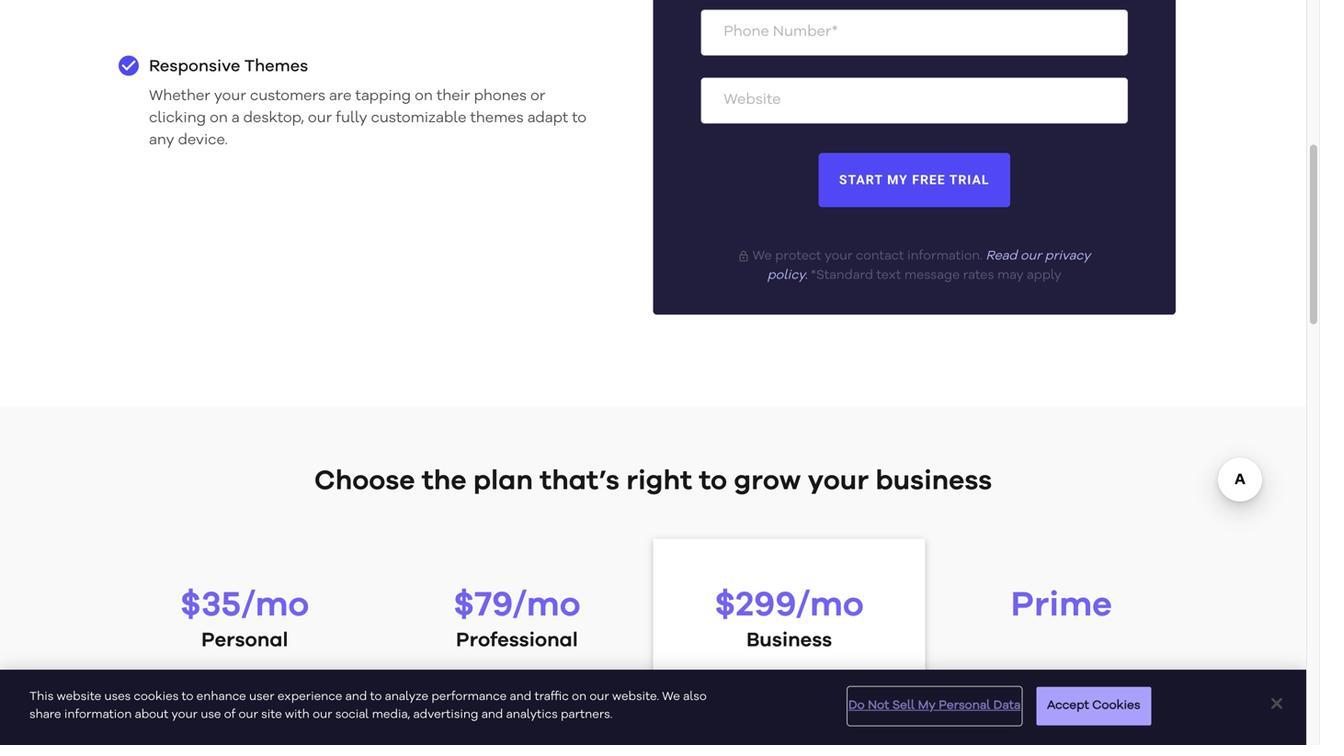 Task type: locate. For each thing, give the bounding box(es) containing it.
information
[[64, 709, 132, 721]]

do not sell my personal data button
[[848, 688, 1021, 725]]

your
[[214, 89, 246, 104], [825, 250, 853, 263], [808, 467, 869, 495], [171, 709, 198, 721]]

policy.
[[767, 269, 808, 282]]

responsive
[[149, 59, 240, 75]]

your up *standard
[[825, 250, 853, 263]]

and
[[345, 691, 367, 703], [510, 691, 531, 703], [481, 709, 503, 721]]

1 horizontal spatial and
[[481, 709, 503, 721]]

number*
[[773, 25, 838, 40]]

partners.
[[561, 709, 613, 721]]

user
[[249, 691, 274, 703]]

your inside whether your customers are tapping on their phones or clicking on a desktop, our fully customizable themes adapt to any device.
[[214, 89, 246, 104]]

accept
[[1047, 700, 1089, 712]]

1 horizontal spatial my
[[918, 700, 936, 712]]

clicking
[[149, 111, 206, 126]]

customers
[[250, 89, 325, 104]]

this website uses cookies to enhance user experience and to analyze performance and traffic on our website. we also share information about your use of our site with our social media, advertising and analytics partners.
[[29, 691, 707, 721]]

phone number*
[[724, 25, 838, 40]]

your up a
[[214, 89, 246, 104]]

the
[[422, 467, 466, 495]]

experience
[[277, 691, 342, 703]]

0 horizontal spatial on
[[210, 111, 228, 126]]

adapt
[[527, 111, 568, 126]]

rates
[[963, 269, 994, 282]]

start my free trial button
[[819, 153, 1010, 207]]

my inside button
[[887, 172, 908, 188]]

privacy alert dialog
[[0, 670, 1306, 746]]

accept cookies
[[1047, 700, 1140, 712]]

to
[[572, 111, 587, 126], [699, 467, 727, 495], [182, 691, 193, 703], [370, 691, 382, 703]]

on
[[415, 89, 433, 104], [210, 111, 228, 126], [572, 691, 587, 703]]

we
[[753, 250, 772, 263], [662, 691, 680, 703]]

my left free at the right top of the page
[[887, 172, 908, 188]]

themes
[[244, 59, 308, 75]]

accept cookies button
[[1036, 687, 1151, 726]]

personal
[[201, 630, 288, 651], [939, 700, 990, 712]]

our down are
[[308, 111, 332, 126]]

1 vertical spatial personal
[[939, 700, 990, 712]]

personal inside do not sell my personal data button
[[939, 700, 990, 712]]

we left also
[[662, 691, 680, 703]]

website
[[724, 93, 781, 108]]

0 horizontal spatial my
[[887, 172, 908, 188]]

$79/mo
[[453, 589, 581, 624]]

0 horizontal spatial personal
[[201, 630, 288, 651]]

your left use
[[171, 709, 198, 721]]

our up "apply"
[[1020, 250, 1041, 263]]

with
[[285, 709, 310, 721]]

share
[[29, 709, 61, 721]]

protect
[[775, 250, 821, 263]]

0 vertical spatial my
[[887, 172, 908, 188]]

and up analytics
[[510, 691, 531, 703]]

cookies
[[1092, 700, 1140, 712]]

grow
[[734, 467, 801, 495]]

we up policy.
[[753, 250, 772, 263]]

my
[[887, 172, 908, 188], [918, 700, 936, 712]]

2 horizontal spatial on
[[572, 691, 587, 703]]

0 vertical spatial personal
[[201, 630, 288, 651]]

our inside whether your customers are tapping on their phones or clicking on a desktop, our fully customizable themes adapt to any device.
[[308, 111, 332, 126]]

on up customizable
[[415, 89, 433, 104]]

our up partners.
[[590, 691, 609, 703]]

privacy
[[1045, 250, 1090, 263]]

to right adapt
[[572, 111, 587, 126]]

and down performance
[[481, 709, 503, 721]]

are
[[329, 89, 352, 104]]

desktop,
[[243, 111, 304, 126]]

1 horizontal spatial personal
[[939, 700, 990, 712]]

phones
[[474, 89, 527, 104]]

responsive themes
[[149, 59, 308, 75]]

0 horizontal spatial we
[[662, 691, 680, 703]]

on up partners.
[[572, 691, 587, 703]]

to right the cookies
[[182, 691, 193, 703]]

start my free trial
[[839, 172, 990, 188]]

do not sell my personal data
[[848, 700, 1021, 712]]

website
[[57, 691, 101, 703]]

this
[[29, 691, 54, 703]]

Website text field
[[701, 78, 1128, 124]]

0 vertical spatial on
[[415, 89, 433, 104]]

whether your customers are tapping on their phones or clicking on a desktop, our fully customizable themes adapt to any device.
[[149, 89, 587, 148]]

our
[[308, 111, 332, 126], [1020, 250, 1041, 263], [590, 691, 609, 703], [239, 709, 258, 721], [313, 709, 332, 721]]

of
[[224, 709, 236, 721]]

personal left data
[[939, 700, 990, 712]]

traffic
[[534, 691, 569, 703]]

we protect your contact information.
[[749, 250, 986, 263]]

my right sell
[[918, 700, 936, 712]]

on left a
[[210, 111, 228, 126]]

your inside this website uses cookies to enhance user experience and to analyze performance and traffic on our website. we also share information about your use of our site with our social media, advertising and analytics partners.
[[171, 709, 198, 721]]

advertising
[[413, 709, 478, 721]]

1 vertical spatial my
[[918, 700, 936, 712]]

*standard text message rates may apply
[[808, 269, 1062, 282]]

2 vertical spatial on
[[572, 691, 587, 703]]

0 vertical spatial we
[[753, 250, 772, 263]]

personal down $35/mo
[[201, 630, 288, 651]]

1 vertical spatial we
[[662, 691, 680, 703]]

and up social
[[345, 691, 367, 703]]

whether
[[149, 89, 210, 104]]

read
[[986, 250, 1017, 263]]



Task type: describe. For each thing, give the bounding box(es) containing it.
0 horizontal spatial and
[[345, 691, 367, 703]]

Phone Number* text field
[[701, 10, 1128, 56]]

$35/mo personal
[[180, 589, 309, 651]]

sell
[[892, 700, 915, 712]]

1 horizontal spatial we
[[753, 250, 772, 263]]

my inside button
[[918, 700, 936, 712]]

to right 'right'
[[699, 467, 727, 495]]

right
[[626, 467, 692, 495]]

social
[[335, 709, 369, 721]]

$299/mo business
[[715, 589, 864, 651]]

contact
[[856, 250, 904, 263]]

our right of
[[239, 709, 258, 721]]

plan
[[473, 467, 533, 495]]

website.
[[612, 691, 659, 703]]

choose
[[314, 467, 415, 495]]

professional
[[456, 630, 578, 651]]

enhance
[[196, 691, 246, 703]]

choose the plan that's right to grow your business
[[314, 467, 992, 495]]

site
[[261, 709, 282, 721]]

trial
[[949, 172, 990, 188]]

business
[[875, 467, 992, 495]]

read our privacy policy. link
[[767, 250, 1090, 282]]

any
[[149, 133, 174, 148]]

do
[[848, 700, 865, 712]]

that's
[[540, 467, 620, 495]]

media,
[[372, 709, 410, 721]]

read our privacy policy.
[[767, 250, 1090, 282]]

data
[[993, 700, 1021, 712]]

$299/mo
[[715, 589, 864, 624]]

also
[[683, 691, 707, 703]]

$35/mo
[[180, 589, 309, 624]]

business
[[746, 630, 832, 651]]

we inside this website uses cookies to enhance user experience and to analyze performance and traffic on our website. we also share information about your use of our site with our social media, advertising and analytics partners.
[[662, 691, 680, 703]]

not
[[868, 700, 889, 712]]

2 horizontal spatial and
[[510, 691, 531, 703]]

phone
[[724, 25, 769, 40]]

personal inside $35/mo personal
[[201, 630, 288, 651]]

$79/mo professional
[[453, 589, 581, 651]]

apply
[[1027, 269, 1062, 282]]

analytics
[[506, 709, 558, 721]]

performance
[[431, 691, 507, 703]]

free
[[912, 172, 946, 188]]

cookies
[[134, 691, 179, 703]]

information.
[[907, 250, 983, 263]]

may
[[997, 269, 1024, 282]]

about
[[135, 709, 168, 721]]

1 horizontal spatial on
[[415, 89, 433, 104]]

a
[[232, 111, 240, 126]]

our inside read our privacy policy.
[[1020, 250, 1041, 263]]

customizable
[[371, 111, 466, 126]]

our down experience
[[313, 709, 332, 721]]

tapping
[[355, 89, 411, 104]]

themes
[[470, 111, 524, 126]]

uses
[[104, 691, 131, 703]]

to inside whether your customers are tapping on their phones or clicking on a desktop, our fully customizable themes adapt to any device.
[[572, 111, 587, 126]]

message
[[904, 269, 960, 282]]

start
[[839, 172, 883, 188]]

or
[[530, 89, 545, 104]]

1 vertical spatial on
[[210, 111, 228, 126]]

use
[[201, 709, 221, 721]]

device.
[[178, 133, 228, 148]]

*standard
[[811, 269, 873, 282]]

analyze
[[385, 691, 428, 703]]

their
[[437, 89, 470, 104]]

on inside this website uses cookies to enhance user experience and to analyze performance and traffic on our website. we also share information about your use of our site with our social media, advertising and analytics partners.
[[572, 691, 587, 703]]

fully
[[336, 111, 367, 126]]

text
[[876, 269, 901, 282]]

prime
[[1011, 589, 1112, 624]]

your right grow
[[808, 467, 869, 495]]

to up "media,"
[[370, 691, 382, 703]]



Task type: vqa. For each thing, say whether or not it's contained in the screenshot.
list inside Make sure your ecommerce store is ready for the holiday shopping season with our list of upcoming holidays and comprehensive holiday season prep checklist…
no



